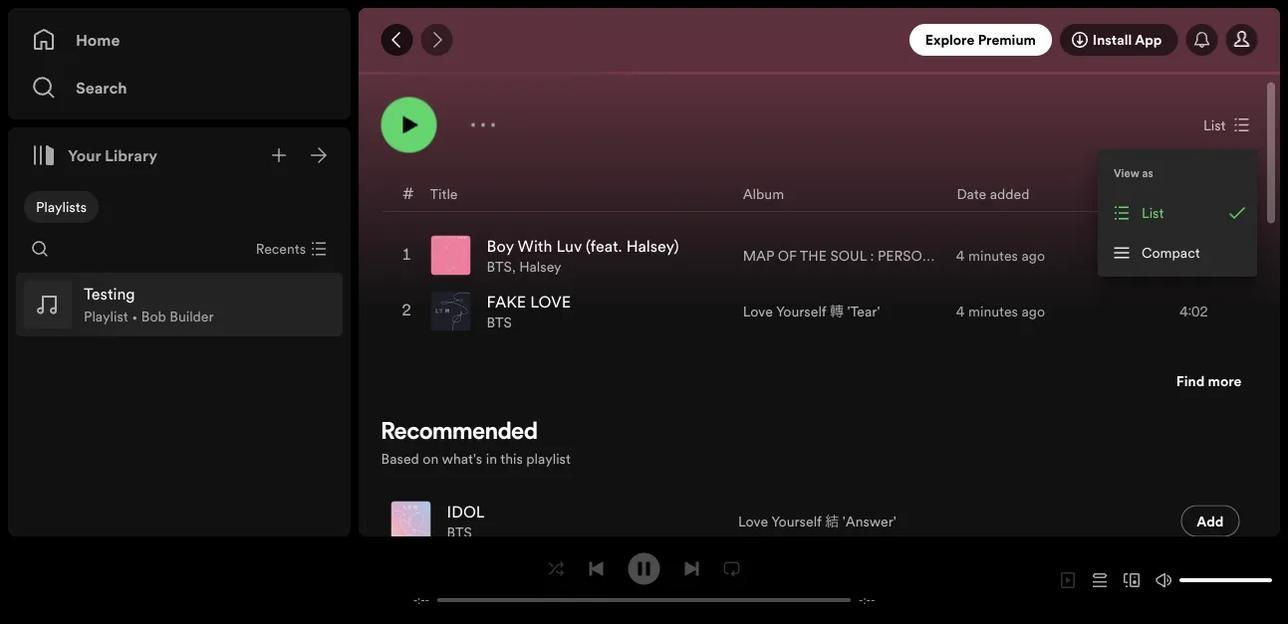 Task type: describe. For each thing, give the bounding box(es) containing it.
date added
[[957, 184, 1030, 203]]

enable shuffle image
[[549, 562, 565, 577]]

boy with luv (feat. halsey) bts , halsey
[[487, 235, 679, 276]]

0 horizontal spatial list
[[1142, 204, 1164, 223]]

playlist
[[526, 450, 571, 469]]

top bar and user menu element
[[359, 8, 1280, 72]]

column header inside # row
[[1193, 176, 1241, 211]]

previous image
[[588, 562, 604, 577]]

fake love link
[[487, 291, 571, 313]]

fake
[[487, 291, 526, 313]]

recommended based on what's in this playlist
[[381, 421, 571, 469]]

what's new image
[[1194, 32, 1210, 48]]

List button
[[1196, 109, 1258, 141]]

Disable repeat checkbox
[[716, 554, 748, 585]]

idol cell
[[391, 495, 493, 549]]

install
[[1093, 30, 1132, 49]]

1 :- from the left
[[418, 593, 425, 608]]

idol link
[[447, 501, 485, 523]]

in
[[486, 450, 497, 469]]

bts link for idol
[[447, 523, 472, 542]]

4 for fake love
[[956, 302, 965, 321]]

add
[[1197, 512, 1224, 531]]

fake love bts
[[487, 291, 571, 332]]

date
[[957, 184, 987, 203]]

idol
[[447, 501, 485, 523]]

minutes for boy with luv (feat. halsey)
[[969, 246, 1018, 265]]

volume high image
[[1156, 573, 1172, 589]]

this
[[501, 450, 523, 469]]

on
[[423, 450, 439, 469]]

idol bts
[[447, 501, 485, 542]]

halsey)
[[626, 235, 679, 257]]

4 minutes ago for boy with luv (feat. halsey)
[[956, 246, 1045, 265]]

bts link inside boy with luv (feat. halsey) cell
[[487, 257, 512, 276]]

'tear'
[[847, 303, 880, 321]]

#
[[402, 183, 414, 205]]

(feat.
[[586, 235, 622, 257]]

none search field inside main element
[[24, 233, 56, 265]]

album
[[743, 184, 784, 203]]

3:49
[[1180, 246, 1208, 265]]

search in your library image
[[32, 241, 48, 257]]

with
[[518, 235, 552, 257]]

結
[[825, 513, 839, 532]]

ago for boy with luv (feat. halsey)
[[1022, 246, 1045, 265]]

library
[[105, 144, 158, 166]]

2 -:-- from the left
[[859, 593, 875, 608]]

4:02
[[1180, 302, 1208, 321]]

bts inside the idol bts
[[447, 523, 472, 542]]

your library button
[[24, 136, 166, 175]]

love yourself 結 'answer' link
[[738, 511, 897, 532]]

1 -:-- from the left
[[413, 593, 430, 608]]

halsey
[[519, 257, 562, 276]]

Playlists checkbox
[[24, 191, 99, 223]]

playlist
[[84, 307, 128, 326]]

install app link
[[1060, 24, 1178, 56]]

bts inside boy with luv (feat. halsey) bts , halsey
[[487, 257, 512, 276]]

love for love yourself 結 'answer'
[[738, 513, 768, 532]]

fake love cell
[[431, 285, 579, 338]]

yourself for 結
[[771, 513, 822, 532]]

disable repeat image
[[724, 562, 740, 577]]

your library
[[68, 144, 158, 166]]

yourself for 轉
[[776, 303, 826, 321]]

# column header
[[402, 176, 414, 211]]

app
[[1135, 30, 1162, 49]]



Task type: locate. For each thing, give the bounding box(es) containing it.
1 vertical spatial ago
[[1022, 302, 1045, 321]]

find more button
[[1177, 372, 1242, 391]]

list down "as"
[[1142, 204, 1164, 223]]

2 minutes from the top
[[969, 302, 1018, 321]]

2 :- from the left
[[863, 593, 871, 608]]

pause image
[[636, 562, 652, 577]]

0 vertical spatial yourself
[[776, 303, 826, 321]]

2 4 from the top
[[956, 302, 965, 321]]

1 vertical spatial list
[[1142, 204, 1164, 223]]

:- down idol cell
[[418, 593, 425, 608]]

view
[[1114, 166, 1140, 181]]

3 - from the left
[[859, 593, 863, 608]]

1 vertical spatial bts link
[[487, 313, 512, 332]]

0 vertical spatial minutes
[[969, 246, 1018, 265]]

4 right the 'tear'
[[956, 302, 965, 321]]

bts link for fake
[[487, 313, 512, 332]]

None search field
[[24, 233, 56, 265]]

find more
[[1177, 372, 1242, 391]]

1 4 from the top
[[956, 246, 965, 265]]

4 down date at the right of the page
[[956, 246, 965, 265]]

menu
[[1098, 149, 1258, 277]]

compact
[[1142, 244, 1200, 263]]

minutes
[[969, 246, 1018, 265], [969, 302, 1018, 321]]

explore premium button
[[910, 24, 1052, 56]]

轉
[[830, 303, 844, 321]]

-:-- down 'answer'
[[859, 593, 875, 608]]

explore
[[926, 30, 975, 49]]

bob
[[141, 307, 166, 326]]

boy with luv (feat. halsey) link
[[487, 235, 679, 257]]

go back image
[[389, 32, 405, 48]]

-:--
[[413, 593, 430, 608], [859, 593, 875, 608]]

list button
[[1102, 193, 1254, 233]]

2 ago from the top
[[1022, 302, 1045, 321]]

4 - from the left
[[871, 593, 875, 608]]

love
[[530, 291, 571, 313]]

0 vertical spatial 4 minutes ago
[[956, 246, 1045, 265]]

1 minutes from the top
[[969, 246, 1018, 265]]

home link
[[32, 20, 327, 60]]

group containing playlist
[[16, 273, 343, 337]]

4 minutes ago for fake love
[[956, 302, 1045, 321]]

explore premium
[[926, 30, 1036, 49]]

go forward image
[[429, 32, 445, 48]]

testing image
[[381, 0, 612, 52]]

1 vertical spatial minutes
[[969, 302, 1018, 321]]

list
[[1204, 116, 1226, 135], [1142, 204, 1164, 223]]

connect to a device image
[[1124, 573, 1140, 589]]

1 vertical spatial 4
[[956, 302, 965, 321]]

-
[[413, 593, 418, 608], [425, 593, 430, 608], [859, 593, 863, 608], [871, 593, 875, 608]]

list item inside main element
[[16, 273, 343, 337]]

1 ago from the top
[[1022, 246, 1045, 265]]

based
[[381, 450, 419, 469]]

yourself left the 轉
[[776, 303, 826, 321]]

add button
[[1181, 506, 1240, 538]]

testing grid
[[360, 175, 1279, 340]]

0 vertical spatial bts
[[487, 257, 512, 276]]

bts link
[[487, 257, 512, 276], [487, 313, 512, 332], [447, 523, 472, 542]]

Recents, List view field
[[240, 233, 339, 265]]

bts
[[487, 257, 512, 276], [487, 313, 512, 332], [447, 523, 472, 542]]

list down what's new image
[[1204, 116, 1226, 135]]

compact button
[[1102, 233, 1254, 273]]

'answer'
[[843, 513, 897, 532]]

1 4 minutes ago from the top
[[956, 246, 1045, 265]]

0 vertical spatial 4
[[956, 246, 965, 265]]

0 vertical spatial bts link
[[487, 257, 512, 276]]

love yourself 轉 'tear' link
[[743, 301, 880, 322]]

list item
[[16, 273, 343, 337]]

install app
[[1093, 30, 1162, 49]]

0 horizontal spatial -:--
[[413, 593, 430, 608]]

minutes for fake love
[[969, 302, 1018, 321]]

luv
[[556, 235, 582, 257]]

bts link inside idol cell
[[447, 523, 472, 542]]

•
[[132, 307, 138, 326]]

,
[[512, 257, 516, 276]]

builder
[[170, 307, 214, 326]]

what's
[[442, 450, 483, 469]]

love left the 轉
[[743, 303, 773, 321]]

view as
[[1114, 166, 1154, 181]]

# row
[[382, 176, 1257, 212]]

2 vertical spatial bts
[[447, 523, 472, 542]]

yourself inside testing grid
[[776, 303, 826, 321]]

more
[[1208, 372, 1242, 391]]

as
[[1142, 166, 1154, 181]]

bts up fake
[[487, 257, 512, 276]]

0 horizontal spatial :-
[[418, 593, 425, 608]]

4
[[956, 246, 965, 265], [956, 302, 965, 321]]

love for love yourself 轉 'tear'
[[743, 303, 773, 321]]

4 minutes ago
[[956, 246, 1045, 265], [956, 302, 1045, 321]]

ago
[[1022, 246, 1045, 265], [1022, 302, 1045, 321]]

1 vertical spatial 4 minutes ago
[[956, 302, 1045, 321]]

bts down what's
[[447, 523, 472, 542]]

boy
[[487, 235, 514, 257]]

bts left love
[[487, 313, 512, 332]]

love up disable repeat option
[[738, 513, 768, 532]]

group inside main element
[[16, 273, 343, 337]]

find
[[1177, 372, 1205, 391]]

halsey link
[[519, 257, 562, 276]]

bts link up fake
[[487, 257, 512, 276]]

1 vertical spatial love
[[738, 513, 768, 532]]

bts link inside fake love cell
[[487, 313, 512, 332]]

1 vertical spatial bts
[[487, 313, 512, 332]]

bts link left love
[[487, 313, 512, 332]]

bts link down what's
[[447, 523, 472, 542]]

love yourself 轉 'tear'
[[743, 303, 880, 321]]

yourself left 結
[[771, 513, 822, 532]]

2 vertical spatial bts link
[[447, 523, 472, 542]]

search link
[[32, 68, 327, 108]]

love
[[743, 303, 773, 321], [738, 513, 768, 532]]

1 vertical spatial yourself
[[771, 513, 822, 532]]

2 - from the left
[[425, 593, 430, 608]]

love inside testing grid
[[743, 303, 773, 321]]

menu containing list
[[1098, 149, 1258, 277]]

playlists
[[36, 198, 87, 217]]

main element
[[8, 8, 351, 537]]

title
[[430, 184, 458, 203]]

love yourself 結 'answer'
[[738, 513, 897, 532]]

0 vertical spatial love
[[743, 303, 773, 321]]

player controls element
[[390, 554, 899, 608]]

search
[[76, 77, 127, 99]]

yourself
[[776, 303, 826, 321], [771, 513, 822, 532]]

:-
[[418, 593, 425, 608], [863, 593, 871, 608]]

premium
[[978, 30, 1036, 49]]

:- down 'answer'
[[863, 593, 871, 608]]

next image
[[684, 562, 700, 577]]

-:-- down idol cell
[[413, 593, 430, 608]]

added
[[990, 184, 1030, 203]]

column header
[[1193, 176, 1241, 211]]

ago for fake love
[[1022, 302, 1045, 321]]

playlist • bob builder
[[84, 307, 214, 326]]

group
[[16, 273, 343, 337]]

1 horizontal spatial list
[[1204, 116, 1226, 135]]

1 horizontal spatial -:--
[[859, 593, 875, 608]]

4 for boy with luv (feat. halsey)
[[956, 246, 965, 265]]

2 4 minutes ago from the top
[[956, 302, 1045, 321]]

your
[[68, 144, 101, 166]]

recents
[[256, 240, 306, 259]]

0 vertical spatial ago
[[1022, 246, 1045, 265]]

1 horizontal spatial :-
[[863, 593, 871, 608]]

1 - from the left
[[413, 593, 418, 608]]

home
[[76, 29, 120, 51]]

0 vertical spatial list
[[1204, 116, 1226, 135]]

bts inside fake love bts
[[487, 313, 512, 332]]

boy with luv (feat. halsey) cell
[[431, 229, 687, 283]]

recommended
[[381, 421, 538, 445]]

list item containing playlist
[[16, 273, 343, 337]]



Task type: vqa. For each thing, say whether or not it's contained in the screenshot.
ago
yes



